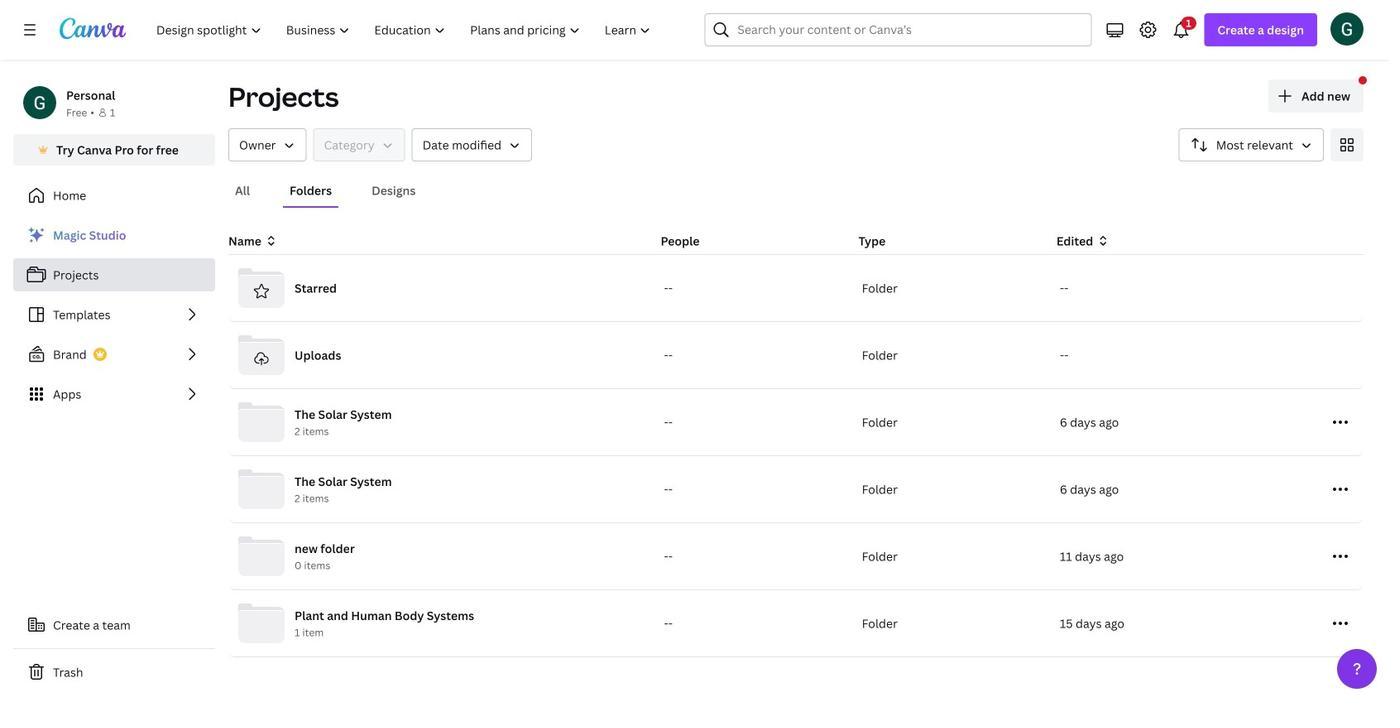 Task type: vqa. For each thing, say whether or not it's contained in the screenshot.
Category button
yes



Task type: locate. For each thing, give the bounding box(es) containing it.
Category button
[[313, 128, 405, 161]]

top level navigation element
[[146, 13, 665, 46]]

list
[[13, 219, 215, 411]]

None search field
[[705, 13, 1092, 46]]

Sort by button
[[1179, 128, 1325, 161]]



Task type: describe. For each thing, give the bounding box(es) containing it.
greg robinson image
[[1331, 12, 1364, 45]]

Date modified button
[[412, 128, 532, 161]]

Owner button
[[228, 128, 307, 161]]

Search search field
[[738, 14, 1059, 46]]



